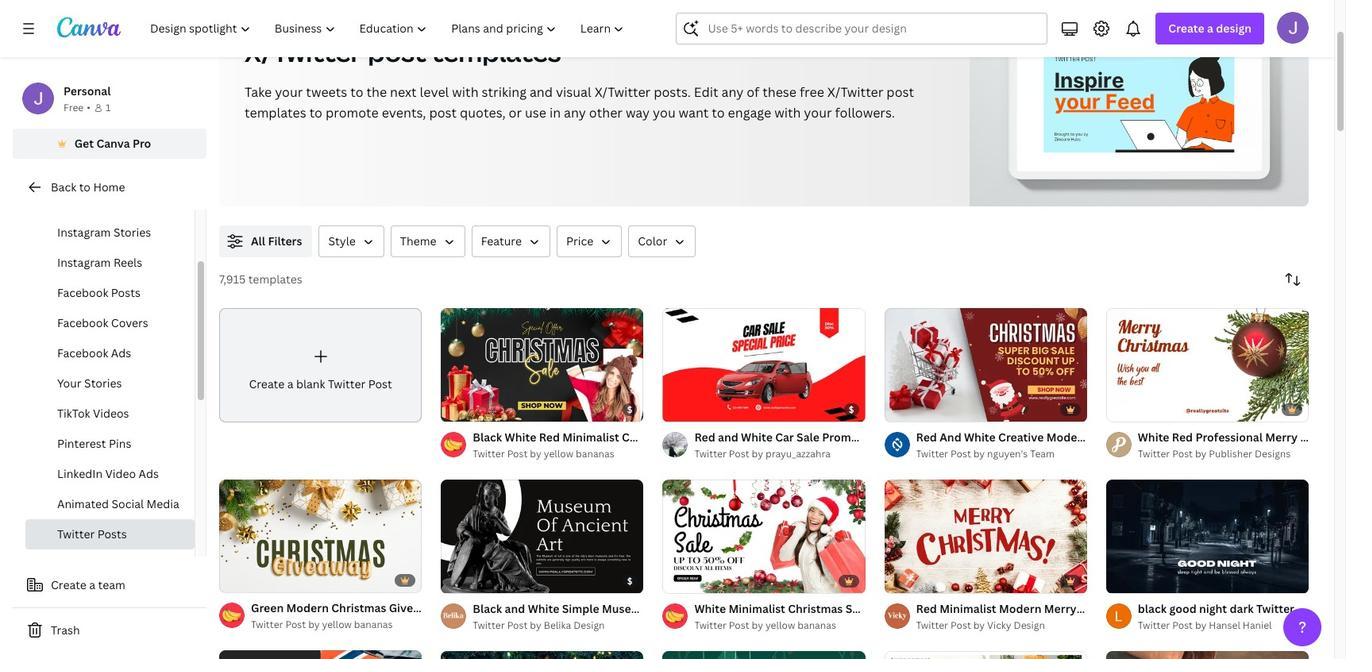Task type: vqa. For each thing, say whether or not it's contained in the screenshot.
group
no



Task type: describe. For each thing, give the bounding box(es) containing it.
twitter post by publisher designs link
[[1138, 446, 1309, 462]]

museum
[[602, 601, 649, 616]]

style
[[328, 234, 356, 249]]

green modern christmas giveaway twitter post image
[[219, 479, 422, 593]]

free
[[800, 83, 825, 101]]

white red professional merry christma link
[[1138, 429, 1347, 446]]

white inside red and white car sale promo twitter post twitter post by prayu_azzahra
[[741, 430, 773, 445]]

quotes,
[[460, 104, 506, 122]]

0 horizontal spatial any
[[564, 104, 586, 122]]

red inside black white red minimalist christmas sale twitter post twitter post by yellow bananas
[[539, 430, 560, 445]]

red modern christmas giveaway twitter post image
[[441, 651, 644, 659]]

white inside white red professional merry christma twitter post by publisher designs
[[1138, 430, 1170, 445]]

$ for christmas
[[627, 403, 633, 415]]

your stories
[[57, 376, 122, 391]]

black and white simple museum of art twitter post twitter post by belika design
[[473, 601, 749, 632]]

prayu_azzahra
[[766, 447, 831, 461]]

post inside white red professional merry christma twitter post by publisher designs
[[1173, 447, 1193, 461]]

pro
[[133, 136, 151, 151]]

linkedin video ads
[[57, 466, 159, 481]]

tiktok videos link
[[25, 399, 195, 429]]

tiktok
[[57, 406, 90, 421]]

instagram for instagram stories
[[57, 225, 111, 240]]

instagram stories link
[[25, 218, 195, 248]]

twitter post by hansel haniel link
[[1138, 618, 1309, 634]]

black and white simple museum of art twitter post image
[[441, 480, 644, 594]]

by inside red and white car sale promo twitter post twitter post by prayu_azzahra
[[752, 447, 763, 461]]

dark
[[1230, 601, 1254, 616]]

create for create a blank twitter post
[[249, 376, 285, 391]]

back to home link
[[13, 172, 207, 203]]

black white red minimalist christmas sale twitter post image
[[441, 308, 644, 422]]

instagram for instagram posts
[[57, 195, 111, 210]]

green illustrative merry christmas twitter post image
[[663, 651, 866, 659]]

theme
[[400, 234, 437, 249]]

by inside black good night dark twitter post twitter post by hansel haniel
[[1196, 619, 1207, 632]]

black
[[1138, 601, 1167, 616]]

feature button
[[472, 226, 551, 257]]

0 vertical spatial your
[[275, 83, 303, 101]]

video
[[105, 466, 136, 481]]

social
[[112, 497, 144, 512]]

white red professional merry christma twitter post by publisher designs
[[1138, 430, 1347, 461]]

1 horizontal spatial any
[[722, 83, 744, 101]]

Search search field
[[708, 14, 1038, 44]]

1 vertical spatial with
[[775, 104, 801, 122]]

red minimalist modern merry christmas twitter post twitter post by vicky design
[[916, 601, 1202, 632]]

your
[[57, 376, 82, 391]]

christmas inside white minimalist christmas sale twitter post twitter post by yellow bananas
[[788, 601, 843, 616]]

by inside black white red minimalist christmas sale twitter post twitter post by yellow bananas
[[530, 447, 542, 461]]

black white red minimalist christmas sale twitter post link
[[473, 429, 770, 446]]

modern inside red minimalist modern merry christmas twitter post twitter post by vicky design
[[999, 601, 1042, 616]]

you
[[653, 104, 676, 122]]

white minimalist christmas sale twitter post link
[[695, 600, 936, 618]]

covers
[[111, 315, 148, 330]]

giveaway
[[389, 601, 441, 616]]

all
[[251, 234, 265, 249]]

1 vertical spatial your
[[804, 104, 832, 122]]

red inside red minimalist modern merry christmas twitter post twitter post by vicky design
[[916, 601, 937, 616]]

twitter post by nguyen's team link
[[916, 446, 1087, 462]]

facebook covers
[[57, 315, 148, 330]]

promo
[[822, 430, 858, 445]]

2 vertical spatial post
[[429, 104, 457, 122]]

2 vertical spatial templates
[[248, 272, 302, 287]]

of inside black and white simple museum of art twitter post twitter post by belika design
[[651, 601, 662, 616]]

twitter post by yellow bananas link for minimalist
[[695, 618, 866, 634]]

instagram posts link
[[25, 187, 195, 218]]

0 vertical spatial with
[[452, 83, 479, 101]]

tweets
[[306, 83, 347, 101]]

christma
[[1301, 430, 1347, 445]]

create a blank twitter post
[[249, 376, 392, 391]]

0 horizontal spatial x/twitter
[[245, 35, 363, 69]]

linkedin video ads link
[[25, 459, 195, 489]]

create for create a team
[[51, 578, 86, 593]]

bananas for white minimalist christmas sale twitter post
[[798, 619, 836, 632]]

instagram for instagram reels
[[57, 255, 111, 270]]

stories for your stories
[[84, 376, 122, 391]]

home
[[93, 180, 125, 195]]

by inside red minimalist modern merry christmas twitter post twitter post by vicky design
[[974, 619, 985, 632]]

red minimalist modern merry christmas twitter post link
[[916, 600, 1202, 618]]

your stories link
[[25, 369, 195, 399]]

minimalist for red
[[940, 601, 997, 616]]

pinterest pins
[[57, 436, 131, 451]]

christmas inside black white red minimalist christmas sale twitter post twitter post by yellow bananas
[[622, 430, 677, 445]]

posts for facebook posts
[[111, 285, 141, 300]]

hansel
[[1209, 619, 1241, 632]]

twitter inside "link"
[[328, 376, 366, 391]]

color
[[638, 234, 668, 249]]

•
[[87, 101, 91, 114]]

black good night dark twitter post image
[[1106, 480, 1309, 594]]

christmas inside the green modern christmas giveaway twitter post twitter post by yellow bananas
[[332, 601, 386, 616]]

yellow inside black white red minimalist christmas sale twitter post twitter post by yellow bananas
[[544, 447, 574, 461]]

use
[[525, 104, 547, 122]]

yellow for green modern christmas giveaway twitter post
[[322, 618, 352, 632]]

edit
[[694, 83, 719, 101]]

visual
[[556, 83, 592, 101]]

professional
[[1196, 430, 1263, 445]]

red inside red and white car sale promo twitter post twitter post by prayu_azzahra
[[695, 430, 716, 445]]

merry for christma
[[1266, 430, 1298, 445]]

2 horizontal spatial x/twitter
[[828, 83, 884, 101]]

price button
[[557, 226, 622, 257]]

price
[[566, 234, 594, 249]]

white red professional merry christmas twitter post image
[[1106, 308, 1309, 422]]

twitter post by belika design link
[[473, 618, 644, 634]]

linkedin
[[57, 466, 103, 481]]

back to home
[[51, 180, 125, 195]]

bananas for green modern christmas giveaway twitter post
[[354, 618, 393, 632]]

get
[[74, 136, 94, 151]]

$ for sale
[[849, 403, 854, 415]]

twitter posts
[[57, 527, 127, 542]]

minimalist inside black white red minimalist christmas sale twitter post twitter post by yellow bananas
[[563, 430, 619, 445]]

merry for christmas
[[1045, 601, 1077, 616]]

facebook posts
[[57, 285, 141, 300]]

by inside white red professional merry christma twitter post by publisher designs
[[1196, 447, 1207, 461]]

all filters
[[251, 234, 302, 249]]

to down edit
[[712, 104, 725, 122]]

design
[[1216, 21, 1252, 36]]

good
[[1170, 601, 1197, 616]]

personal
[[64, 83, 111, 99]]

green modern christmas giveaway twitter post link
[[251, 600, 508, 618]]

followers.
[[835, 104, 895, 122]]

free •
[[64, 101, 91, 114]]

the
[[367, 83, 387, 101]]

blank
[[296, 376, 325, 391]]

create a design button
[[1156, 13, 1265, 44]]

haniel
[[1243, 619, 1272, 632]]

christmas inside red minimalist modern merry christmas twitter post twitter post by vicky design
[[1080, 601, 1135, 616]]

green modern christmas giveaway twitter post twitter post by yellow bananas
[[251, 601, 508, 632]]

red and white car sale promo twitter post twitter post by prayu_azzahra
[[695, 430, 926, 461]]

1
[[106, 101, 111, 114]]

get canva pro
[[74, 136, 151, 151]]

get canva pro button
[[13, 129, 207, 159]]

and inside the take your tweets to the next level with striking and visual x/twitter posts. edit any of these free x/twitter post templates to promote events, post quotes, or use in any other way you want to engage with your followers.
[[530, 83, 553, 101]]

way
[[626, 104, 650, 122]]

sale inside white minimalist christmas sale twitter post twitter post by yellow bananas
[[846, 601, 869, 616]]

posts for twitter posts
[[97, 527, 127, 542]]

design inside red minimalist modern merry christmas twitter post twitter post by vicky design
[[1014, 619, 1045, 632]]

black and white simple museum of art twitter post link
[[473, 600, 749, 618]]

canva
[[96, 136, 130, 151]]

black for black white red minimalist christmas sale twitter post
[[473, 430, 502, 445]]

green
[[251, 601, 284, 616]]

0 horizontal spatial ads
[[111, 346, 131, 361]]



Task type: locate. For each thing, give the bounding box(es) containing it.
post up next
[[368, 35, 427, 69]]

to left the
[[351, 83, 364, 101]]

with up quotes,
[[452, 83, 479, 101]]

red up twitter post by prayu_azzahra link
[[695, 430, 716, 445]]

instagram reels link
[[25, 248, 195, 278]]

1 vertical spatial create
[[249, 376, 285, 391]]

engage
[[728, 104, 772, 122]]

x/twitter post templates
[[245, 35, 561, 69]]

0 vertical spatial facebook
[[57, 285, 108, 300]]

any
[[722, 83, 744, 101], [564, 104, 586, 122]]

1 horizontal spatial minimalist
[[729, 601, 786, 616]]

0 horizontal spatial your
[[275, 83, 303, 101]]

0 vertical spatial any
[[722, 83, 744, 101]]

facebook up your stories
[[57, 346, 108, 361]]

1 vertical spatial templates
[[245, 104, 306, 122]]

bananas down white minimalist christmas sale twitter post link
[[798, 619, 836, 632]]

templates down the all filters
[[248, 272, 302, 287]]

bananas inside black white red minimalist christmas sale twitter post twitter post by yellow bananas
[[576, 447, 615, 461]]

merry inside white red professional merry christma twitter post by publisher designs
[[1266, 430, 1298, 445]]

white inside black and white simple museum of art twitter post twitter post by belika design
[[528, 601, 560, 616]]

2 horizontal spatial a
[[1208, 21, 1214, 36]]

1 horizontal spatial a
[[287, 376, 294, 391]]

1 vertical spatial facebook
[[57, 315, 108, 330]]

design down "simple"
[[574, 619, 605, 632]]

0 horizontal spatial twitter post by yellow bananas link
[[251, 618, 422, 633]]

and inside black and white simple museum of art twitter post twitter post by belika design
[[505, 601, 525, 616]]

merry inside red minimalist modern merry christmas twitter post twitter post by vicky design
[[1045, 601, 1077, 616]]

black good night dark twitter post twitter post by hansel haniel
[[1138, 601, 1322, 632]]

publisher
[[1209, 447, 1253, 461]]

0 vertical spatial black
[[473, 430, 502, 445]]

2 horizontal spatial create
[[1169, 21, 1205, 36]]

and up use
[[530, 83, 553, 101]]

filters
[[268, 234, 302, 249]]

red and white car sale promo twitter post image
[[663, 308, 866, 422]]

1 horizontal spatial x/twitter
[[595, 83, 651, 101]]

trash
[[51, 623, 80, 638]]

2 vertical spatial facebook
[[57, 346, 108, 361]]

1 horizontal spatial bananas
[[576, 447, 615, 461]]

christmas
[[622, 430, 677, 445], [332, 601, 386, 616], [788, 601, 843, 616], [1080, 601, 1135, 616]]

of left art
[[651, 601, 662, 616]]

white up the twitter post by publisher designs 'link'
[[1138, 430, 1170, 445]]

2 horizontal spatial sale
[[846, 601, 869, 616]]

0 vertical spatial create
[[1169, 21, 1205, 36]]

2 modern from the left
[[999, 601, 1042, 616]]

twitter post by vicky design link
[[916, 618, 1087, 634]]

facebook ads link
[[25, 338, 195, 369]]

bananas down "green modern christmas giveaway twitter post" link
[[354, 618, 393, 632]]

x/twitter up tweets
[[245, 35, 363, 69]]

merry up the twitter post by vicky design link
[[1045, 601, 1077, 616]]

twitter post by yellow bananas link
[[473, 446, 644, 462], [251, 618, 422, 633], [695, 618, 866, 634]]

yellow
[[544, 447, 574, 461], [322, 618, 352, 632], [766, 619, 795, 632]]

$ up the museum
[[627, 575, 633, 587]]

None search field
[[676, 13, 1048, 44]]

twitter post by yellow bananas link for white
[[473, 446, 644, 462]]

2 black from the top
[[473, 601, 502, 616]]

animated social media link
[[25, 489, 195, 520]]

a for blank
[[287, 376, 294, 391]]

1 vertical spatial merry
[[1045, 601, 1077, 616]]

2 horizontal spatial post
[[887, 83, 914, 101]]

merry up designs
[[1266, 430, 1298, 445]]

3 instagram from the top
[[57, 255, 111, 270]]

and up twitter post by prayu_azzahra link
[[718, 430, 739, 445]]

0 vertical spatial a
[[1208, 21, 1214, 36]]

a for team
[[89, 578, 95, 593]]

2 design from the left
[[1014, 619, 1045, 632]]

facebook for facebook posts
[[57, 285, 108, 300]]

$
[[627, 403, 633, 415], [849, 403, 854, 415], [627, 575, 633, 587]]

color button
[[629, 226, 696, 257]]

red up white collage aesthetic photo gallery twitter post
[[916, 601, 937, 616]]

design inside black and white simple museum of art twitter post twitter post by belika design
[[574, 619, 605, 632]]

2 vertical spatial a
[[89, 578, 95, 593]]

1 vertical spatial and
[[718, 430, 739, 445]]

instagram reels
[[57, 255, 142, 270]]

by
[[530, 447, 542, 461], [752, 447, 763, 461], [974, 447, 985, 461], [1196, 447, 1207, 461], [308, 618, 320, 632], [530, 619, 542, 632], [752, 619, 763, 632], [974, 619, 985, 632], [1196, 619, 1207, 632]]

0 horizontal spatial sale
[[680, 430, 703, 445]]

twitter post by yellow bananas link for modern
[[251, 618, 422, 633]]

black inside black white red minimalist christmas sale twitter post twitter post by yellow bananas
[[473, 430, 502, 445]]

create left blank
[[249, 376, 285, 391]]

a inside "link"
[[287, 376, 294, 391]]

1 modern from the left
[[286, 601, 329, 616]]

minimalist inside red minimalist modern merry christmas twitter post twitter post by vicky design
[[940, 601, 997, 616]]

videos
[[93, 406, 129, 421]]

0 horizontal spatial yellow
[[322, 618, 352, 632]]

posts down "reels" at top
[[111, 285, 141, 300]]

black
[[473, 430, 502, 445], [473, 601, 502, 616]]

twitter
[[328, 376, 366, 391], [705, 430, 743, 445], [861, 430, 899, 445], [473, 447, 505, 461], [695, 447, 727, 461], [916, 447, 949, 461], [1138, 447, 1170, 461], [57, 527, 95, 542], [443, 601, 481, 616], [685, 601, 723, 616], [871, 601, 910, 616], [1137, 601, 1175, 616], [1257, 601, 1295, 616], [251, 618, 283, 632], [473, 619, 505, 632], [695, 619, 727, 632], [916, 619, 949, 632], [1138, 619, 1170, 632]]

designs
[[1255, 447, 1291, 461]]

tiktok videos
[[57, 406, 129, 421]]

create a team
[[51, 578, 125, 593]]

create a team button
[[13, 570, 207, 601]]

any right in
[[564, 104, 586, 122]]

x/twitter post templates image
[[970, 0, 1309, 207], [1044, 45, 1235, 152]]

red inside white red professional merry christma twitter post by publisher designs
[[1172, 430, 1193, 445]]

take
[[245, 83, 272, 101]]

sale inside black white red minimalist christmas sale twitter post twitter post by yellow bananas
[[680, 430, 703, 445]]

2 facebook from the top
[[57, 315, 108, 330]]

want
[[679, 104, 709, 122]]

stories
[[114, 225, 151, 240], [84, 376, 122, 391]]

red and white creative modern christmas super sale twitter post image
[[885, 308, 1087, 422]]

0 vertical spatial of
[[747, 83, 760, 101]]

1 horizontal spatial modern
[[999, 601, 1042, 616]]

free
[[64, 101, 84, 114]]

1 vertical spatial black
[[473, 601, 502, 616]]

facebook for facebook covers
[[57, 315, 108, 330]]

ads down "covers"
[[111, 346, 131, 361]]

yellow inside the green modern christmas giveaway twitter post twitter post by yellow bananas
[[322, 618, 352, 632]]

2 vertical spatial create
[[51, 578, 86, 593]]

jacob simon image
[[1277, 12, 1309, 44]]

modern right green
[[286, 601, 329, 616]]

a left design
[[1208, 21, 1214, 36]]

templates
[[432, 35, 561, 69], [245, 104, 306, 122], [248, 272, 302, 287]]

1 vertical spatial any
[[564, 104, 586, 122]]

1 horizontal spatial and
[[530, 83, 553, 101]]

a for design
[[1208, 21, 1214, 36]]

7,915
[[219, 272, 246, 287]]

white inside white minimalist christmas sale twitter post twitter post by yellow bananas
[[695, 601, 726, 616]]

by inside white minimalist christmas sale twitter post twitter post by yellow bananas
[[752, 619, 763, 632]]

a inside dropdown button
[[1208, 21, 1214, 36]]

team
[[98, 578, 125, 593]]

a left blank
[[287, 376, 294, 391]]

templates down take
[[245, 104, 306, 122]]

stories for instagram stories
[[114, 225, 151, 240]]

1 horizontal spatial yellow
[[544, 447, 574, 461]]

facebook up facebook ads at the left bottom of the page
[[57, 315, 108, 330]]

of
[[747, 83, 760, 101], [651, 601, 662, 616]]

1 vertical spatial instagram
[[57, 225, 111, 240]]

stories up "reels" at top
[[114, 225, 151, 240]]

to
[[351, 83, 364, 101], [310, 104, 323, 122], [712, 104, 725, 122], [79, 180, 91, 195]]

by inside the green modern christmas giveaway twitter post twitter post by yellow bananas
[[308, 618, 320, 632]]

posts for instagram posts
[[114, 195, 143, 210]]

and up twitter post by belika design link
[[505, 601, 525, 616]]

create inside button
[[51, 578, 86, 593]]

bananas inside white minimalist christmas sale twitter post twitter post by yellow bananas
[[798, 619, 836, 632]]

post up followers.
[[887, 83, 914, 101]]

1 vertical spatial post
[[887, 83, 914, 101]]

2 vertical spatial posts
[[97, 527, 127, 542]]

a left the team
[[89, 578, 95, 593]]

ads right video
[[139, 466, 159, 481]]

1 vertical spatial posts
[[111, 285, 141, 300]]

0 horizontal spatial create
[[51, 578, 86, 593]]

templates inside the take your tweets to the next level with striking and visual x/twitter posts. edit any of these free x/twitter post templates to promote events, post quotes, or use in any other way you want to engage with your followers.
[[245, 104, 306, 122]]

by inside black and white simple museum of art twitter post twitter post by belika design
[[530, 619, 542, 632]]

minimalist for white
[[729, 601, 786, 616]]

1 instagram from the top
[[57, 195, 111, 210]]

white collage aesthetic photo gallery twitter post image
[[885, 651, 1087, 659]]

take your tweets to the next level with striking and visual x/twitter posts. edit any of these free x/twitter post templates to promote events, post quotes, or use in any other way you want to engage with your followers.
[[245, 83, 914, 122]]

yellow up "orange for men masculine cars driving twitter post" image
[[322, 618, 352, 632]]

and
[[530, 83, 553, 101], [718, 430, 739, 445], [505, 601, 525, 616]]

create inside dropdown button
[[1169, 21, 1205, 36]]

0 vertical spatial merry
[[1266, 430, 1298, 445]]

black inside black and white simple museum of art twitter post twitter post by belika design
[[473, 601, 502, 616]]

posts up instagram stories link
[[114, 195, 143, 210]]

and for black and white simple museum of art twitter post
[[505, 601, 525, 616]]

white
[[505, 430, 537, 445], [741, 430, 773, 445], [1138, 430, 1170, 445], [528, 601, 560, 616], [695, 601, 726, 616]]

simple
[[562, 601, 600, 616]]

$ up promo
[[849, 403, 854, 415]]

1 horizontal spatial create
[[249, 376, 285, 391]]

2 instagram from the top
[[57, 225, 111, 240]]

templates up striking
[[432, 35, 561, 69]]

post inside "link"
[[368, 376, 392, 391]]

x/twitter
[[245, 35, 363, 69], [595, 83, 651, 101], [828, 83, 884, 101]]

bananas inside the green modern christmas giveaway twitter post twitter post by yellow bananas
[[354, 618, 393, 632]]

0 vertical spatial posts
[[114, 195, 143, 210]]

sale inside red and white car sale promo twitter post twitter post by prayu_azzahra
[[797, 430, 820, 445]]

posts down animated social media link
[[97, 527, 127, 542]]

1 horizontal spatial merry
[[1266, 430, 1298, 445]]

create inside "link"
[[249, 376, 285, 391]]

your right take
[[275, 83, 303, 101]]

0 horizontal spatial of
[[651, 601, 662, 616]]

0 horizontal spatial merry
[[1045, 601, 1077, 616]]

modern up the twitter post by vicky design link
[[999, 601, 1042, 616]]

1 vertical spatial ads
[[139, 466, 159, 481]]

0 vertical spatial post
[[368, 35, 427, 69]]

2 horizontal spatial minimalist
[[940, 601, 997, 616]]

create for create a design
[[1169, 21, 1205, 36]]

minimalist inside white minimalist christmas sale twitter post twitter post by yellow bananas
[[729, 601, 786, 616]]

design right vicky at bottom
[[1014, 619, 1045, 632]]

pinterest
[[57, 436, 106, 451]]

twitter post by nguyen's team
[[916, 447, 1055, 461]]

yellow for white minimalist christmas sale twitter post
[[766, 619, 795, 632]]

2 vertical spatial and
[[505, 601, 525, 616]]

0 horizontal spatial post
[[368, 35, 427, 69]]

to right back
[[79, 180, 91, 195]]

merry
[[1266, 430, 1298, 445], [1045, 601, 1077, 616]]

facebook ads
[[57, 346, 131, 361]]

back
[[51, 180, 76, 195]]

1 vertical spatial stories
[[84, 376, 122, 391]]

2 horizontal spatial bananas
[[798, 619, 836, 632]]

modern
[[286, 601, 329, 616], [999, 601, 1042, 616]]

0 vertical spatial templates
[[432, 35, 561, 69]]

create a design
[[1169, 21, 1252, 36]]

post down level
[[429, 104, 457, 122]]

events,
[[382, 104, 426, 122]]

with down the these
[[775, 104, 801, 122]]

a inside button
[[89, 578, 95, 593]]

2 vertical spatial instagram
[[57, 255, 111, 270]]

of up engage
[[747, 83, 760, 101]]

white minimalist christmas sale twitter post image
[[663, 480, 866, 594]]

car
[[775, 430, 794, 445]]

Sort by button
[[1277, 264, 1309, 296]]

create a blank twitter post element
[[219, 308, 422, 422]]

facebook for facebook ads
[[57, 346, 108, 361]]

team
[[1031, 447, 1055, 461]]

2 horizontal spatial twitter post by yellow bananas link
[[695, 618, 866, 634]]

x/twitter up followers.
[[828, 83, 884, 101]]

create left design
[[1169, 21, 1205, 36]]

white up belika
[[528, 601, 560, 616]]

1 horizontal spatial with
[[775, 104, 801, 122]]

and inside red and white car sale promo twitter post twitter post by prayu_azzahra
[[718, 430, 739, 445]]

yellow up green illustrative merry christmas twitter post image
[[766, 619, 795, 632]]

0 vertical spatial ads
[[111, 346, 131, 361]]

$ for museum
[[627, 575, 633, 587]]

1 horizontal spatial your
[[804, 104, 832, 122]]

0 horizontal spatial with
[[452, 83, 479, 101]]

1 horizontal spatial of
[[747, 83, 760, 101]]

white right art
[[695, 601, 726, 616]]

0 horizontal spatial modern
[[286, 601, 329, 616]]

1 horizontal spatial twitter post by yellow bananas link
[[473, 446, 644, 462]]

red minimalist modern merry christmas twitter post image
[[885, 480, 1087, 594]]

black for black and white simple museum of art twitter post
[[473, 601, 502, 616]]

x/twitter up way
[[595, 83, 651, 101]]

1 horizontal spatial ads
[[139, 466, 159, 481]]

1 vertical spatial a
[[287, 376, 294, 391]]

orange for men masculine cars driving twitter post image
[[219, 651, 422, 659]]

yellow inside white minimalist christmas sale twitter post twitter post by yellow bananas
[[766, 619, 795, 632]]

0 horizontal spatial bananas
[[354, 618, 393, 632]]

0 horizontal spatial minimalist
[[563, 430, 619, 445]]

facebook down instagram reels
[[57, 285, 108, 300]]

1 horizontal spatial design
[[1014, 619, 1045, 632]]

and for red and white car sale promo twitter post
[[718, 430, 739, 445]]

black and brown leather fashion accessories for men twitter post image
[[1106, 651, 1309, 659]]

ads
[[111, 346, 131, 361], [139, 466, 159, 481]]

night
[[1200, 601, 1228, 616]]

twitter inside white red professional merry christma twitter post by publisher designs
[[1138, 447, 1170, 461]]

nguyen's
[[988, 447, 1028, 461]]

level
[[420, 83, 449, 101]]

0 vertical spatial instagram
[[57, 195, 111, 210]]

1 horizontal spatial sale
[[797, 430, 820, 445]]

top level navigation element
[[140, 13, 638, 44]]

stories down facebook ads link
[[84, 376, 122, 391]]

create left the team
[[51, 578, 86, 593]]

2 horizontal spatial yellow
[[766, 619, 795, 632]]

1 design from the left
[[574, 619, 605, 632]]

white left car
[[741, 430, 773, 445]]

1 vertical spatial of
[[651, 601, 662, 616]]

any right edit
[[722, 83, 744, 101]]

belika
[[544, 619, 571, 632]]

style button
[[319, 226, 384, 257]]

trash link
[[13, 615, 207, 647]]

2 horizontal spatial and
[[718, 430, 739, 445]]

instagram stories
[[57, 225, 151, 240]]

red down black white red minimalist christmas sale twitter post image
[[539, 430, 560, 445]]

red up the twitter post by publisher designs 'link'
[[1172, 430, 1193, 445]]

twitter post by prayu_azzahra link
[[695, 446, 866, 462]]

white inside black white red minimalist christmas sale twitter post twitter post by yellow bananas
[[505, 430, 537, 445]]

1 black from the top
[[473, 430, 502, 445]]

0 vertical spatial and
[[530, 83, 553, 101]]

0 vertical spatial stories
[[114, 225, 151, 240]]

modern inside the green modern christmas giveaway twitter post twitter post by yellow bananas
[[286, 601, 329, 616]]

vicky
[[988, 619, 1012, 632]]

1 horizontal spatial post
[[429, 104, 457, 122]]

bananas down black white red minimalist christmas sale twitter post link
[[576, 447, 615, 461]]

reels
[[114, 255, 142, 270]]

your down the free
[[804, 104, 832, 122]]

yellow down black white red minimalist christmas sale twitter post link
[[544, 447, 574, 461]]

next
[[390, 83, 417, 101]]

0 horizontal spatial design
[[574, 619, 605, 632]]

to down tweets
[[310, 104, 323, 122]]

0 horizontal spatial a
[[89, 578, 95, 593]]

all filters button
[[219, 226, 313, 257]]

1 facebook from the top
[[57, 285, 108, 300]]

of inside the take your tweets to the next level with striking and visual x/twitter posts. edit any of these free x/twitter post templates to promote events, post quotes, or use in any other way you want to engage with your followers.
[[747, 83, 760, 101]]

white down black white red minimalist christmas sale twitter post image
[[505, 430, 537, 445]]

facebook posts link
[[25, 278, 195, 308]]

0 horizontal spatial and
[[505, 601, 525, 616]]

3 facebook from the top
[[57, 346, 108, 361]]

$ up black white red minimalist christmas sale twitter post link
[[627, 403, 633, 415]]



